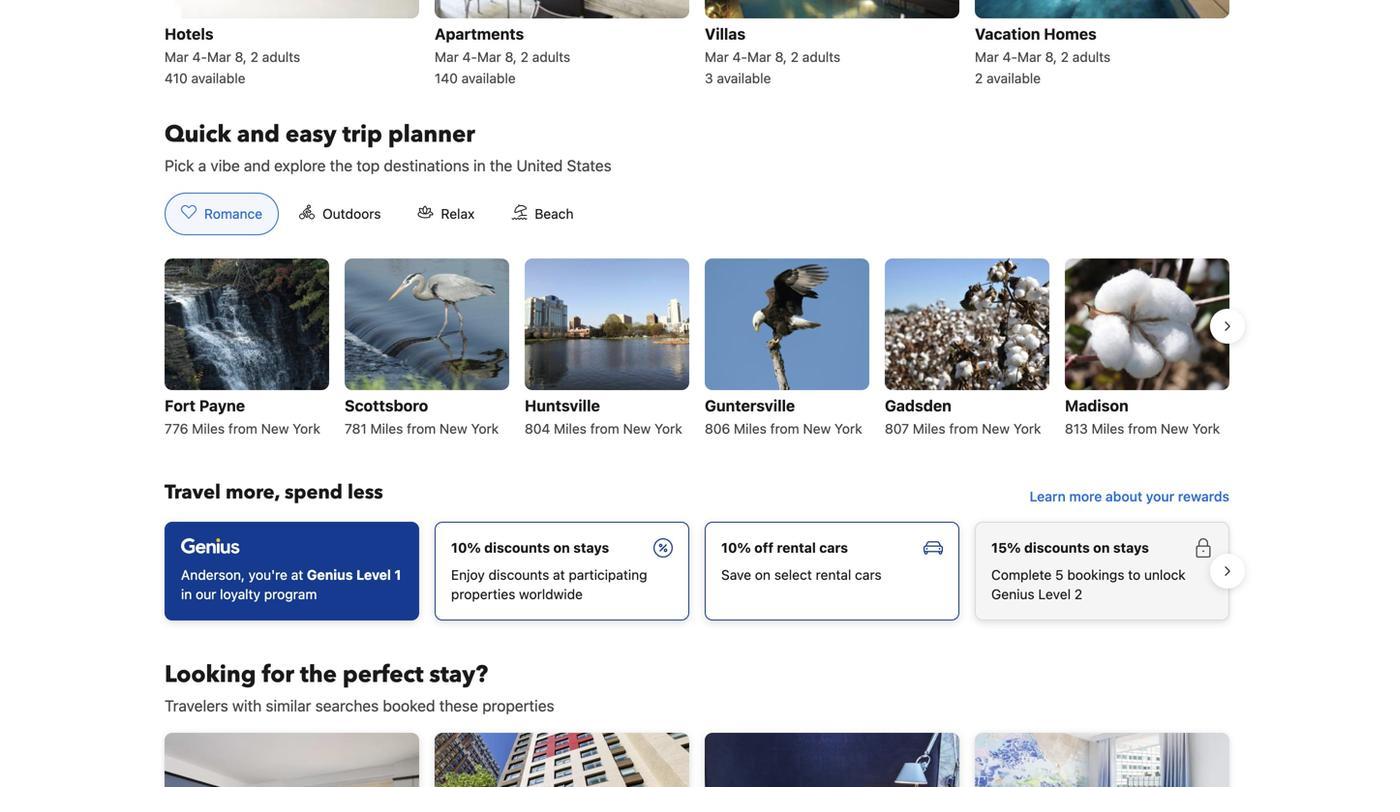 Task type: describe. For each thing, give the bounding box(es) containing it.
15% discounts on stays
[[991, 540, 1149, 556]]

payne
[[199, 396, 245, 415]]

discounts inside enjoy discounts at participating properties worldwide
[[489, 567, 549, 583]]

new for scottsboro
[[440, 421, 467, 437]]

madison
[[1065, 396, 1129, 415]]

8, for hotels
[[235, 49, 247, 65]]

booked
[[383, 696, 435, 715]]

1
[[394, 567, 401, 583]]

776
[[165, 421, 188, 437]]

top
[[357, 156, 380, 175]]

easy
[[286, 118, 337, 150]]

vacation homes mar 4-mar 8, 2 adults 2 available
[[975, 25, 1111, 86]]

0 vertical spatial cars
[[819, 540, 848, 556]]

learn more about your rewards
[[1030, 488, 1230, 504]]

relax
[[441, 206, 475, 222]]

york for huntsville
[[655, 421, 682, 437]]

learn
[[1030, 488, 1066, 504]]

homes
[[1044, 25, 1097, 43]]

at for discounts
[[553, 567, 565, 583]]

apartments
[[435, 25, 524, 43]]

destinations
[[384, 156, 469, 175]]

0 vertical spatial and
[[237, 118, 280, 150]]

a
[[198, 156, 206, 175]]

similar
[[266, 696, 311, 715]]

2 mar from the left
[[207, 49, 231, 65]]

2 inside apartments mar 4-mar 8, 2 adults 140 available
[[521, 49, 529, 65]]

romance button
[[165, 193, 279, 235]]

6 mar from the left
[[747, 49, 771, 65]]

off
[[754, 540, 774, 556]]

york for madison
[[1192, 421, 1220, 437]]

8, for apartments
[[505, 49, 517, 65]]

guntersville 806 miles from new york
[[705, 396, 862, 437]]

1 vertical spatial and
[[244, 156, 270, 175]]

genius inside complete 5 bookings to unlock genius level 2
[[991, 586, 1035, 602]]

states
[[567, 156, 612, 175]]

york for scottsboro
[[471, 421, 499, 437]]

5
[[1055, 567, 1064, 583]]

hotels mar 4-mar 8, 2 adults 410 available
[[165, 25, 300, 86]]

adults for hotels
[[262, 49, 300, 65]]

fort payne 776 miles from new york
[[165, 396, 320, 437]]

4- for villas
[[733, 49, 747, 65]]

perfect
[[343, 659, 424, 691]]

10% for 10% off rental cars
[[721, 540, 751, 556]]

807
[[885, 421, 909, 437]]

from for madison
[[1128, 421, 1157, 437]]

miles inside fort payne 776 miles from new york
[[192, 421, 225, 437]]

2 inside the villas mar 4-mar 8, 2 adults 3 available
[[791, 49, 799, 65]]

4- for hotels
[[192, 49, 207, 65]]

1 vertical spatial rental
[[816, 567, 851, 583]]

our
[[196, 586, 216, 602]]

new for guntersville
[[803, 421, 831, 437]]

15%
[[991, 540, 1021, 556]]

madison 813 miles from new york
[[1065, 396, 1220, 437]]

your
[[1146, 488, 1175, 504]]

1 horizontal spatial on
[[755, 567, 771, 583]]

stay?
[[429, 659, 488, 691]]

hotels
[[165, 25, 213, 43]]

romance
[[204, 206, 262, 222]]

with
[[232, 696, 262, 715]]

available for villas
[[717, 70, 771, 86]]

huntsville 804 miles from new york
[[525, 396, 682, 437]]

vacation
[[975, 25, 1040, 43]]

adults for villas
[[802, 49, 841, 65]]

york for gadsden
[[1013, 421, 1041, 437]]

learn more about your rewards link
[[1022, 479, 1237, 514]]

gadsden
[[885, 396, 952, 415]]

stays for 10% discounts on stays
[[573, 540, 609, 556]]

new for gadsden
[[982, 421, 1010, 437]]

miles for gadsden
[[913, 421, 946, 437]]

10% off rental cars
[[721, 540, 848, 556]]

looking
[[165, 659, 256, 691]]

enjoy
[[451, 567, 485, 583]]

the inside looking for the perfect stay? travelers with similar searches booked these properties
[[300, 659, 337, 691]]

discounts for 5
[[1024, 540, 1090, 556]]

available inside vacation homes mar 4-mar 8, 2 adults 2 available
[[987, 70, 1041, 86]]

anderson, you're at genius level 1 in our loyalty program
[[181, 567, 401, 602]]

quick and easy trip planner pick a vibe and explore the top destinations in the united states
[[165, 118, 612, 175]]

5 mar from the left
[[705, 49, 729, 65]]

804
[[525, 421, 550, 437]]

worldwide
[[519, 586, 583, 602]]

140
[[435, 70, 458, 86]]

vibe
[[210, 156, 240, 175]]

410
[[165, 70, 188, 86]]

813
[[1065, 421, 1088, 437]]

villas mar 4-mar 8, 2 adults 3 available
[[705, 25, 841, 86]]

searches
[[315, 696, 379, 715]]

pick
[[165, 156, 194, 175]]

for
[[262, 659, 294, 691]]

from for huntsville
[[590, 421, 619, 437]]

loyalty
[[220, 586, 260, 602]]

gadsden 807 miles from new york
[[885, 396, 1041, 437]]

participating
[[569, 567, 647, 583]]

beach
[[535, 206, 574, 222]]

fort
[[165, 396, 196, 415]]

region containing 10% discounts on stays
[[149, 514, 1245, 628]]

3
[[705, 70, 713, 86]]

save on select rental cars
[[721, 567, 882, 583]]

8, inside vacation homes mar 4-mar 8, 2 adults 2 available
[[1045, 49, 1057, 65]]

about
[[1106, 488, 1143, 504]]

travel
[[165, 479, 221, 506]]

0 vertical spatial rental
[[777, 540, 816, 556]]



Task type: locate. For each thing, give the bounding box(es) containing it.
the left top
[[330, 156, 352, 175]]

8 mar from the left
[[1017, 49, 1042, 65]]

miles inside madison 813 miles from new york
[[1092, 421, 1124, 437]]

discounts
[[484, 540, 550, 556], [1024, 540, 1090, 556], [489, 567, 549, 583]]

0 horizontal spatial on
[[553, 540, 570, 556]]

new for madison
[[1161, 421, 1189, 437]]

properties right the "these"
[[482, 696, 554, 715]]

guntersville
[[705, 396, 795, 415]]

4- inside vacation homes mar 4-mar 8, 2 adults 2 available
[[1003, 49, 1017, 65]]

miles down guntersville at the right bottom of page
[[734, 421, 767, 437]]

new inside fort payne 776 miles from new york
[[261, 421, 289, 437]]

10% for 10% discounts on stays
[[451, 540, 481, 556]]

adults
[[262, 49, 300, 65], [532, 49, 570, 65], [802, 49, 841, 65], [1072, 49, 1111, 65]]

0 horizontal spatial in
[[181, 586, 192, 602]]

region
[[149, 251, 1245, 448], [149, 514, 1245, 628]]

york left 781
[[293, 421, 320, 437]]

1 8, from the left
[[235, 49, 247, 65]]

these
[[439, 696, 478, 715]]

6 new from the left
[[1161, 421, 1189, 437]]

in left our
[[181, 586, 192, 602]]

4 4- from the left
[[1003, 49, 1017, 65]]

5 york from the left
[[1013, 421, 1041, 437]]

you're
[[249, 567, 287, 583]]

new
[[261, 421, 289, 437], [440, 421, 467, 437], [623, 421, 651, 437], [803, 421, 831, 437], [982, 421, 1010, 437], [1161, 421, 1189, 437]]

planner
[[388, 118, 475, 150]]

villas
[[705, 25, 746, 43]]

cars right select
[[855, 567, 882, 583]]

3 new from the left
[[623, 421, 651, 437]]

3 from from the left
[[590, 421, 619, 437]]

3 8, from the left
[[775, 49, 787, 65]]

1 10% from the left
[[451, 540, 481, 556]]

2 inside hotels mar 4-mar 8, 2 adults 410 available
[[250, 49, 258, 65]]

new inside guntersville 806 miles from new york
[[803, 421, 831, 437]]

the left united
[[490, 156, 512, 175]]

properties inside enjoy discounts at participating properties worldwide
[[451, 586, 515, 602]]

1 adults from the left
[[262, 49, 300, 65]]

1 horizontal spatial cars
[[855, 567, 882, 583]]

1 horizontal spatial in
[[473, 156, 486, 175]]

available right 3
[[717, 70, 771, 86]]

0 horizontal spatial cars
[[819, 540, 848, 556]]

2 horizontal spatial on
[[1093, 540, 1110, 556]]

6 miles from the left
[[1092, 421, 1124, 437]]

2 4- from the left
[[462, 49, 477, 65]]

miles for madison
[[1092, 421, 1124, 437]]

rental up select
[[777, 540, 816, 556]]

in inside anderson, you're at genius level 1 in our loyalty program
[[181, 586, 192, 602]]

at inside anderson, you're at genius level 1 in our loyalty program
[[291, 567, 303, 583]]

york inside guntersville 806 miles from new york
[[835, 421, 862, 437]]

york inside madison 813 miles from new york
[[1192, 421, 1220, 437]]

5 from from the left
[[949, 421, 978, 437]]

1 horizontal spatial 10%
[[721, 540, 751, 556]]

3 available from the left
[[717, 70, 771, 86]]

4- down villas
[[733, 49, 747, 65]]

york left 806
[[655, 421, 682, 437]]

available right 140
[[461, 70, 516, 86]]

discounts up 5
[[1024, 540, 1090, 556]]

outdoors
[[322, 206, 381, 222]]

10% up save
[[721, 540, 751, 556]]

miles inside scottsboro 781 miles from new york
[[370, 421, 403, 437]]

york inside fort payne 776 miles from new york
[[293, 421, 320, 437]]

rewards
[[1178, 488, 1230, 504]]

more,
[[226, 479, 280, 506]]

cars up save on select rental cars
[[819, 540, 848, 556]]

1 vertical spatial properties
[[482, 696, 554, 715]]

available for hotels
[[191, 70, 245, 86]]

at inside enjoy discounts at participating properties worldwide
[[553, 567, 565, 583]]

0 horizontal spatial genius
[[307, 567, 353, 583]]

new inside gadsden 807 miles from new york
[[982, 421, 1010, 437]]

enjoy discounts at participating properties worldwide
[[451, 567, 647, 602]]

5 new from the left
[[982, 421, 1010, 437]]

2 adults from the left
[[532, 49, 570, 65]]

miles for scottsboro
[[370, 421, 403, 437]]

4-
[[192, 49, 207, 65], [462, 49, 477, 65], [733, 49, 747, 65], [1003, 49, 1017, 65]]

trip
[[342, 118, 382, 150]]

4 mar from the left
[[477, 49, 501, 65]]

3 adults from the left
[[802, 49, 841, 65]]

from inside fort payne 776 miles from new york
[[228, 421, 257, 437]]

1 vertical spatial cars
[[855, 567, 882, 583]]

new up "your"
[[1161, 421, 1189, 437]]

available right 410 in the top of the page
[[191, 70, 245, 86]]

york inside huntsville 804 miles from new york
[[655, 421, 682, 437]]

miles down madison
[[1092, 421, 1124, 437]]

looking for the perfect stay? travelers with similar searches booked these properties
[[165, 659, 554, 715]]

0 vertical spatial genius
[[307, 567, 353, 583]]

806
[[705, 421, 730, 437]]

level inside complete 5 bookings to unlock genius level 2
[[1038, 586, 1071, 602]]

level left the 1
[[356, 567, 391, 583]]

0 horizontal spatial level
[[356, 567, 391, 583]]

miles inside guntersville 806 miles from new york
[[734, 421, 767, 437]]

from inside gadsden 807 miles from new york
[[949, 421, 978, 437]]

from for guntersville
[[770, 421, 799, 437]]

1 horizontal spatial stays
[[1113, 540, 1149, 556]]

0 vertical spatial level
[[356, 567, 391, 583]]

save
[[721, 567, 751, 583]]

york for guntersville
[[835, 421, 862, 437]]

on for bookings
[[1093, 540, 1110, 556]]

tab list
[[149, 193, 606, 236]]

4 adults from the left
[[1072, 49, 1111, 65]]

4 8, from the left
[[1045, 49, 1057, 65]]

1 stays from the left
[[573, 540, 609, 556]]

4- down vacation
[[1003, 49, 1017, 65]]

complete 5 bookings to unlock genius level 2
[[991, 567, 1186, 602]]

york left the 804
[[471, 421, 499, 437]]

less
[[348, 479, 383, 506]]

cars
[[819, 540, 848, 556], [855, 567, 882, 583]]

from inside scottsboro 781 miles from new york
[[407, 421, 436, 437]]

4- down the hotels
[[192, 49, 207, 65]]

from inside guntersville 806 miles from new york
[[770, 421, 799, 437]]

complete
[[991, 567, 1052, 583]]

2
[[250, 49, 258, 65], [521, 49, 529, 65], [791, 49, 799, 65], [1061, 49, 1069, 65], [975, 70, 983, 86], [1074, 586, 1083, 602]]

2 8, from the left
[[505, 49, 517, 65]]

1 at from the left
[[291, 567, 303, 583]]

miles down gadsden in the right bottom of the page
[[913, 421, 946, 437]]

and right vibe in the top left of the page
[[244, 156, 270, 175]]

adults inside hotels mar 4-mar 8, 2 adults 410 available
[[262, 49, 300, 65]]

781
[[345, 421, 367, 437]]

miles down the payne
[[192, 421, 225, 437]]

new left 806
[[623, 421, 651, 437]]

1 horizontal spatial level
[[1038, 586, 1071, 602]]

8,
[[235, 49, 247, 65], [505, 49, 517, 65], [775, 49, 787, 65], [1045, 49, 1057, 65]]

from for gadsden
[[949, 421, 978, 437]]

to
[[1128, 567, 1141, 583]]

anderson,
[[181, 567, 245, 583]]

miles inside huntsville 804 miles from new york
[[554, 421, 587, 437]]

stays
[[573, 540, 609, 556], [1113, 540, 1149, 556]]

new inside scottsboro 781 miles from new york
[[440, 421, 467, 437]]

from inside madison 813 miles from new york
[[1128, 421, 1157, 437]]

on up enjoy discounts at participating properties worldwide
[[553, 540, 570, 556]]

4 from from the left
[[770, 421, 799, 437]]

properties down enjoy at the left of the page
[[451, 586, 515, 602]]

1 horizontal spatial genius
[[991, 586, 1035, 602]]

discounts up enjoy discounts at participating properties worldwide
[[484, 540, 550, 556]]

4 new from the left
[[803, 421, 831, 437]]

3 miles from the left
[[554, 421, 587, 437]]

new left 807
[[803, 421, 831, 437]]

relax button
[[401, 193, 491, 235]]

scottsboro
[[345, 396, 428, 415]]

3 mar from the left
[[435, 49, 459, 65]]

1 vertical spatial region
[[149, 514, 1245, 628]]

new inside madison 813 miles from new york
[[1161, 421, 1189, 437]]

quick
[[165, 118, 231, 150]]

from inside huntsville 804 miles from new york
[[590, 421, 619, 437]]

discounts for discounts
[[484, 540, 550, 556]]

apartments mar 4-mar 8, 2 adults 140 available
[[435, 25, 570, 86]]

beach button
[[495, 193, 590, 235]]

8, for villas
[[775, 49, 787, 65]]

from down gadsden in the right bottom of the page
[[949, 421, 978, 437]]

explore
[[274, 156, 326, 175]]

adults inside the villas mar 4-mar 8, 2 adults 3 available
[[802, 49, 841, 65]]

1 vertical spatial level
[[1038, 586, 1071, 602]]

4 miles from the left
[[734, 421, 767, 437]]

7 mar from the left
[[975, 49, 999, 65]]

travelers
[[165, 696, 228, 715]]

new inside huntsville 804 miles from new york
[[623, 421, 651, 437]]

spend
[[285, 479, 343, 506]]

2 inside complete 5 bookings to unlock genius level 2
[[1074, 586, 1083, 602]]

4- inside apartments mar 4-mar 8, 2 adults 140 available
[[462, 49, 477, 65]]

1 region from the top
[[149, 251, 1245, 448]]

miles
[[192, 421, 225, 437], [370, 421, 403, 437], [554, 421, 587, 437], [734, 421, 767, 437], [913, 421, 946, 437], [1092, 421, 1124, 437]]

2 10% from the left
[[721, 540, 751, 556]]

the
[[330, 156, 352, 175], [490, 156, 512, 175], [300, 659, 337, 691]]

available for apartments
[[461, 70, 516, 86]]

stays up 'to'
[[1113, 540, 1149, 556]]

on
[[553, 540, 570, 556], [1093, 540, 1110, 556], [755, 567, 771, 583]]

miles for guntersville
[[734, 421, 767, 437]]

4- down apartments
[[462, 49, 477, 65]]

available down vacation
[[987, 70, 1041, 86]]

at up 'program'
[[291, 567, 303, 583]]

region containing fort payne
[[149, 251, 1245, 448]]

1 new from the left
[[261, 421, 289, 437]]

genius inside anderson, you're at genius level 1 in our loyalty program
[[307, 567, 353, 583]]

york up the rewards
[[1192, 421, 1220, 437]]

select
[[774, 567, 812, 583]]

0 vertical spatial in
[[473, 156, 486, 175]]

10% discounts on stays
[[451, 540, 609, 556]]

0 horizontal spatial 10%
[[451, 540, 481, 556]]

rental right select
[[816, 567, 851, 583]]

scottsboro 781 miles from new york
[[345, 396, 499, 437]]

the right the for
[[300, 659, 337, 691]]

level inside anderson, you're at genius level 1 in our loyalty program
[[356, 567, 391, 583]]

1 4- from the left
[[192, 49, 207, 65]]

2 stays from the left
[[1113, 540, 1149, 556]]

genius down complete at the right bottom
[[991, 586, 1035, 602]]

properties inside looking for the perfect stay? travelers with similar searches booked these properties
[[482, 696, 554, 715]]

8, inside apartments mar 4-mar 8, 2 adults 140 available
[[505, 49, 517, 65]]

from down the payne
[[228, 421, 257, 437]]

york left 813
[[1013, 421, 1041, 437]]

program
[[264, 586, 317, 602]]

from down scottsboro
[[407, 421, 436, 437]]

4- for apartments
[[462, 49, 477, 65]]

2 new from the left
[[440, 421, 467, 437]]

0 vertical spatial properties
[[451, 586, 515, 602]]

york inside gadsden 807 miles from new york
[[1013, 421, 1041, 437]]

genius
[[307, 567, 353, 583], [991, 586, 1035, 602]]

4- inside hotels mar 4-mar 8, 2 adults 410 available
[[192, 49, 207, 65]]

2 from from the left
[[407, 421, 436, 437]]

3 4- from the left
[[733, 49, 747, 65]]

from down huntsville
[[590, 421, 619, 437]]

more
[[1069, 488, 1102, 504]]

2 region from the top
[[149, 514, 1245, 628]]

available inside apartments mar 4-mar 8, 2 adults 140 available
[[461, 70, 516, 86]]

on right save
[[755, 567, 771, 583]]

york left 807
[[835, 421, 862, 437]]

2 york from the left
[[471, 421, 499, 437]]

travel more, spend less
[[165, 479, 383, 506]]

3 york from the left
[[655, 421, 682, 437]]

miles down scottsboro
[[370, 421, 403, 437]]

1 vertical spatial in
[[181, 586, 192, 602]]

1 available from the left
[[191, 70, 245, 86]]

new left the 804
[[440, 421, 467, 437]]

new up travel more, spend less
[[261, 421, 289, 437]]

from down guntersville at the right bottom of page
[[770, 421, 799, 437]]

1 miles from the left
[[192, 421, 225, 437]]

0 horizontal spatial stays
[[573, 540, 609, 556]]

and
[[237, 118, 280, 150], [244, 156, 270, 175]]

york
[[293, 421, 320, 437], [471, 421, 499, 437], [655, 421, 682, 437], [835, 421, 862, 437], [1013, 421, 1041, 437], [1192, 421, 1220, 437]]

from for scottsboro
[[407, 421, 436, 437]]

in up relax
[[473, 156, 486, 175]]

level down 5
[[1038, 586, 1071, 602]]

5 miles from the left
[[913, 421, 946, 437]]

and up vibe in the top left of the page
[[237, 118, 280, 150]]

at
[[291, 567, 303, 583], [553, 567, 565, 583]]

4 available from the left
[[987, 70, 1041, 86]]

0 vertical spatial region
[[149, 251, 1245, 448]]

8, inside the villas mar 4-mar 8, 2 adults 3 available
[[775, 49, 787, 65]]

10% up enjoy at the left of the page
[[451, 540, 481, 556]]

outdoors button
[[283, 193, 397, 235]]

adults inside apartments mar 4-mar 8, 2 adults 140 available
[[532, 49, 570, 65]]

unlock
[[1144, 567, 1186, 583]]

adults for apartments
[[532, 49, 570, 65]]

from down madison
[[1128, 421, 1157, 437]]

on up bookings
[[1093, 540, 1110, 556]]

available inside hotels mar 4-mar 8, 2 adults 410 available
[[191, 70, 245, 86]]

bookings
[[1067, 567, 1124, 583]]

2 available from the left
[[461, 70, 516, 86]]

6 from from the left
[[1128, 421, 1157, 437]]

tab list containing romance
[[149, 193, 606, 236]]

4 york from the left
[[835, 421, 862, 437]]

discounts down 10% discounts on stays
[[489, 567, 549, 583]]

1 horizontal spatial at
[[553, 567, 565, 583]]

united
[[516, 156, 563, 175]]

available inside the villas mar 4-mar 8, 2 adults 3 available
[[717, 70, 771, 86]]

stays up participating
[[573, 540, 609, 556]]

8, inside hotels mar 4-mar 8, 2 adults 410 available
[[235, 49, 247, 65]]

2 at from the left
[[553, 567, 565, 583]]

new left 813
[[982, 421, 1010, 437]]

1 from from the left
[[228, 421, 257, 437]]

on for at
[[553, 540, 570, 556]]

mar
[[165, 49, 189, 65], [207, 49, 231, 65], [435, 49, 459, 65], [477, 49, 501, 65], [705, 49, 729, 65], [747, 49, 771, 65], [975, 49, 999, 65], [1017, 49, 1042, 65]]

in inside quick and easy trip planner pick a vibe and explore the top destinations in the united states
[[473, 156, 486, 175]]

0 horizontal spatial at
[[291, 567, 303, 583]]

stays for 15% discounts on stays
[[1113, 540, 1149, 556]]

1 york from the left
[[293, 421, 320, 437]]

available
[[191, 70, 245, 86], [461, 70, 516, 86], [717, 70, 771, 86], [987, 70, 1041, 86]]

miles down huntsville
[[554, 421, 587, 437]]

adults inside vacation homes mar 4-mar 8, 2 adults 2 available
[[1072, 49, 1111, 65]]

from
[[228, 421, 257, 437], [407, 421, 436, 437], [590, 421, 619, 437], [770, 421, 799, 437], [949, 421, 978, 437], [1128, 421, 1157, 437]]

1 mar from the left
[[165, 49, 189, 65]]

miles for huntsville
[[554, 421, 587, 437]]

huntsville
[[525, 396, 600, 415]]

2 miles from the left
[[370, 421, 403, 437]]

new for huntsville
[[623, 421, 651, 437]]

blue genius logo image
[[181, 538, 240, 554], [181, 538, 240, 554]]

6 york from the left
[[1192, 421, 1220, 437]]

4- inside the villas mar 4-mar 8, 2 adults 3 available
[[733, 49, 747, 65]]

york inside scottsboro 781 miles from new york
[[471, 421, 499, 437]]

at up the worldwide
[[553, 567, 565, 583]]

genius up 'program'
[[307, 567, 353, 583]]

1 vertical spatial genius
[[991, 586, 1035, 602]]

level
[[356, 567, 391, 583], [1038, 586, 1071, 602]]

at for you're
[[291, 567, 303, 583]]

miles inside gadsden 807 miles from new york
[[913, 421, 946, 437]]



Task type: vqa. For each thing, say whether or not it's contained in the screenshot.
New Orleans to Orlando 20
no



